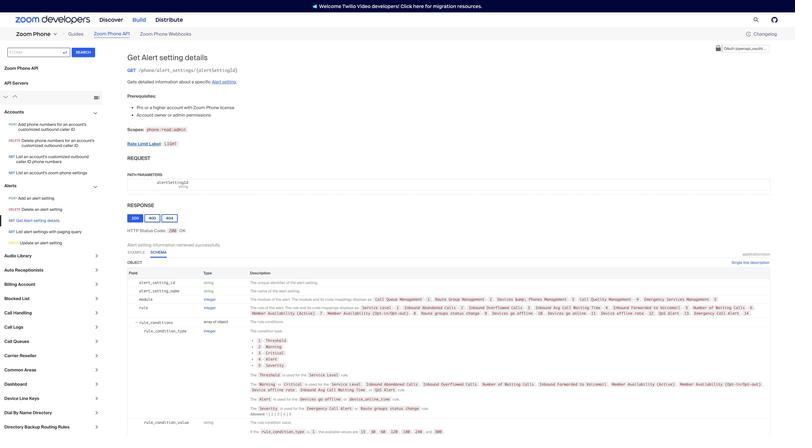 Task type: locate. For each thing, give the bounding box(es) containing it.
1 horizontal spatial 200
[[169, 229, 176, 234]]

2 zoom from the left
[[94, 31, 106, 37]]

phone left webhooks
[[154, 31, 168, 37]]

rule_condition_value
[[144, 421, 189, 426]]

twilio
[[342, 3, 356, 9]]

string for string
[[204, 289, 214, 294]]

- rule_conditions
[[135, 320, 173, 326]]

search image
[[754, 17, 759, 23]]

1 integer from the top
[[204, 298, 216, 303]]

single line description
[[732, 261, 770, 266]]

object right of
[[217, 320, 228, 325]]

http
[[127, 228, 139, 234]]

rule_conditions
[[139, 321, 173, 326]]

api
[[122, 31, 130, 37]]

0 horizontal spatial phone
[[33, 31, 51, 38]]

http status code: 200 ok
[[127, 228, 186, 234]]

zoom phone webhooks link
[[140, 31, 191, 38]]

0 horizontal spatial 200
[[132, 216, 139, 221]]

0 horizontal spatial object
[[127, 261, 142, 266]]

phone left api
[[108, 31, 121, 37]]

successfully.
[[195, 243, 221, 248]]

2 vertical spatial string
[[204, 421, 214, 426]]

3 string from the top
[[204, 421, 214, 426]]

notification image
[[313, 4, 319, 9], [313, 4, 317, 9]]

path parameters
[[127, 173, 162, 178]]

github image
[[772, 17, 778, 23]]

here
[[413, 3, 424, 9]]

rule
[[139, 306, 148, 311]]

request
[[127, 155, 150, 162]]

developers!
[[372, 3, 400, 9]]

2 string from the top
[[204, 289, 214, 294]]

0 vertical spatial object
[[127, 261, 142, 266]]

phone left down image
[[33, 31, 51, 38]]

integer for rule_condition_type
[[204, 329, 216, 334]]

code:
[[154, 228, 166, 234]]

welcome twilio video developers! click here for migration resources.
[[319, 3, 482, 9]]

1 vertical spatial integer
[[204, 306, 216, 311]]

phone for zoom phone webhooks
[[154, 31, 168, 37]]

200 up http
[[132, 216, 139, 221]]

404
[[166, 216, 173, 221]]

string
[[204, 281, 214, 286], [204, 289, 214, 294], [204, 421, 214, 426]]

object
[[127, 261, 142, 266], [217, 320, 228, 325]]

200 left ok
[[169, 229, 176, 234]]

phone for zoom phone api
[[108, 31, 121, 37]]

type
[[204, 271, 212, 276]]

2 horizontal spatial phone
[[154, 31, 168, 37]]

response
[[127, 202, 154, 209]]

2 vertical spatial integer
[[204, 329, 216, 334]]

single
[[732, 261, 743, 266]]

2 horizontal spatial zoom
[[140, 31, 153, 37]]

alert_setting_name
[[139, 289, 179, 294]]

1 vertical spatial 200
[[169, 229, 176, 234]]

1 horizontal spatial phone
[[108, 31, 121, 37]]

object up field
[[127, 261, 142, 266]]

description
[[751, 261, 770, 266]]

3 zoom from the left
[[140, 31, 153, 37]]

history image
[[746, 32, 751, 37]]

2 phone from the left
[[108, 31, 121, 37]]

1 phone from the left
[[33, 31, 51, 38]]

zoom phone api link
[[94, 31, 130, 38]]

3 phone from the left
[[154, 31, 168, 37]]

1 vertical spatial string
[[204, 289, 214, 294]]

1 horizontal spatial zoom
[[94, 31, 106, 37]]

0 horizontal spatial zoom
[[16, 31, 32, 38]]

path
[[127, 173, 137, 178]]

1 horizontal spatial object
[[217, 320, 228, 325]]

1 zoom from the left
[[16, 31, 32, 38]]

200 button
[[127, 215, 143, 223]]

zoom phone
[[16, 31, 51, 38]]

zoom
[[16, 31, 32, 38], [94, 31, 106, 37], [140, 31, 153, 37]]

phone
[[33, 31, 51, 38], [108, 31, 121, 37], [154, 31, 168, 37]]

0 vertical spatial 200
[[132, 216, 139, 221]]

1 string from the top
[[204, 281, 214, 286]]

0 vertical spatial string
[[204, 281, 214, 286]]

module
[[139, 298, 153, 302]]

400 button
[[144, 215, 160, 223]]

2 integer from the top
[[204, 306, 216, 311]]

3 integer from the top
[[204, 329, 216, 334]]

200
[[132, 216, 139, 221], [169, 229, 176, 234]]

integer
[[204, 298, 216, 303], [204, 306, 216, 311], [204, 329, 216, 334]]

resources.
[[458, 3, 482, 9]]

alert_setting_id
[[139, 281, 175, 285]]

0 vertical spatial integer
[[204, 298, 216, 303]]

404 button
[[162, 215, 178, 223]]



Task type: vqa. For each thing, say whether or not it's contained in the screenshot.


Task type: describe. For each thing, give the bounding box(es) containing it.
of
[[213, 320, 217, 325]]

retrieved
[[176, 243, 194, 248]]

changelog link
[[746, 31, 777, 37]]

history image
[[746, 32, 754, 37]]

zoom phone webhooks
[[140, 31, 191, 37]]

video
[[357, 3, 371, 9]]

ok
[[179, 228, 186, 234]]

-
[[135, 320, 138, 326]]

line
[[744, 261, 750, 266]]

migration
[[433, 3, 456, 9]]

200 inside http status code: 200 ok
[[169, 229, 176, 234]]

200 inside button
[[132, 216, 139, 221]]

down image
[[53, 32, 57, 36]]

parameters
[[138, 173, 162, 178]]

information
[[153, 243, 175, 248]]

400
[[149, 216, 156, 221]]

string for integer
[[204, 421, 214, 426]]

click
[[401, 3, 412, 9]]

alert setting information retrieved successfully.
[[127, 243, 221, 248]]

1 vertical spatial object
[[217, 320, 228, 325]]

setting
[[138, 243, 152, 248]]

array of object
[[204, 320, 228, 325]]

welcome
[[319, 3, 341, 9]]

field
[[129, 271, 138, 276]]

zoom for zoom phone webhooks
[[140, 31, 153, 37]]

github image
[[772, 17, 778, 23]]

search image
[[754, 17, 759, 23]]

phone for zoom phone
[[33, 31, 51, 38]]

welcome twilio video developers! click here for migration resources. link
[[307, 3, 489, 9]]

integer for module
[[204, 298, 216, 303]]

zoom developer logo image
[[16, 16, 90, 24]]

rule_condition_type
[[144, 329, 187, 334]]

guides
[[68, 31, 84, 37]]

zoom phone api
[[94, 31, 130, 37]]

integer for rule
[[204, 306, 216, 311]]

array
[[204, 320, 212, 325]]

webhooks
[[169, 31, 191, 37]]

changelog
[[754, 31, 777, 37]]

status
[[140, 228, 153, 234]]

guides link
[[68, 31, 84, 38]]

zoom for zoom phone
[[16, 31, 32, 38]]

alert
[[127, 243, 137, 248]]

zoom for zoom phone api
[[94, 31, 106, 37]]

for
[[425, 3, 432, 9]]



